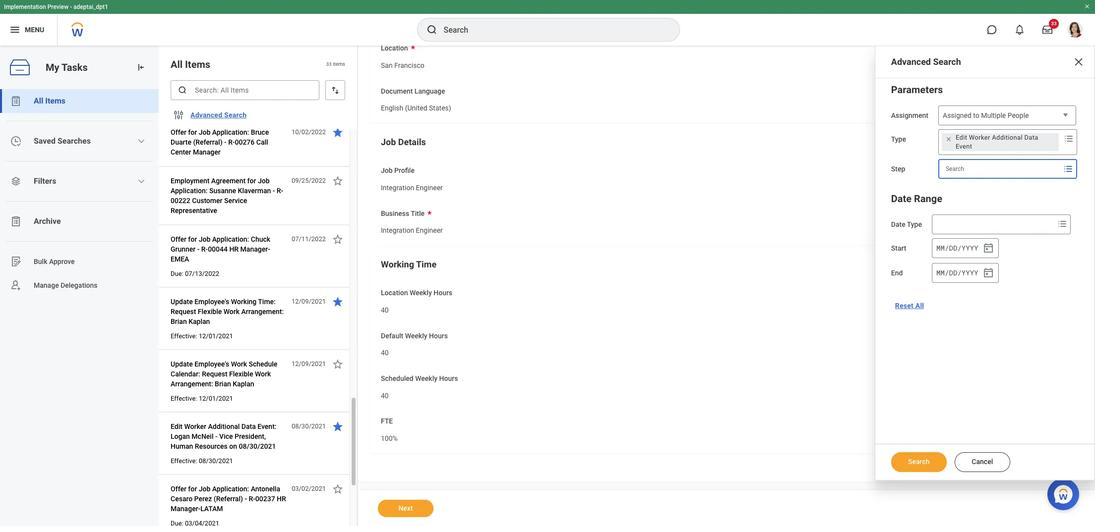 Task type: locate. For each thing, give the bounding box(es) containing it.
2 vertical spatial work
[[255, 371, 271, 378]]

clipboard image inside archive button
[[10, 216, 22, 228]]

date
[[891, 193, 912, 205], [891, 221, 906, 229]]

resources
[[195, 443, 228, 451]]

40 text field for scheduled weekly hours
[[381, 386, 389, 403]]

1 location from the top
[[381, 44, 408, 52]]

3 star image from the top
[[332, 296, 344, 308]]

location up location element
[[381, 44, 408, 52]]

manager- down the 'cesaro'
[[171, 505, 200, 513]]

‎- left 00276
[[224, 138, 227, 146]]

0 horizontal spatial advanced
[[190, 111, 222, 119]]

details
[[398, 137, 426, 147]]

worker for edit worker additional data event: logan mcneil - vice president, human resources on 08/30/2021
[[184, 423, 206, 431]]

application: up the 00044
[[212, 236, 249, 244]]

1 40 from the top
[[381, 306, 389, 314]]

1 horizontal spatial all items
[[171, 59, 210, 70]]

0 horizontal spatial brian
[[171, 318, 187, 326]]

mm / dd / yyyy inside the start "group"
[[936, 243, 978, 253]]

vice
[[219, 433, 233, 441]]

r-
[[228, 138, 235, 146], [277, 187, 283, 195], [201, 246, 208, 253], [249, 496, 255, 503]]

0 vertical spatial date
[[891, 193, 912, 205]]

application: inside offer for job application: antonella cesaro perez (referral) ‎- r-00237 hr manager-latam
[[212, 486, 249, 494]]

1 horizontal spatial advanced search
[[891, 57, 961, 67]]

1 vertical spatial additional
[[208, 423, 240, 431]]

mm / dd / yyyy
[[936, 243, 978, 253], [936, 268, 978, 278]]

brian inside update employee's working time: request flexible work arrangement: brian kaplan
[[171, 318, 187, 326]]

2 date from the top
[[891, 221, 906, 229]]

advanced search inside 'dialog'
[[891, 57, 961, 67]]

1 mm / dd / yyyy from the top
[[936, 243, 978, 253]]

advanced search up offer for job application: bruce duarte (referral) ‎- r-00276 call center manager
[[190, 111, 247, 119]]

1 vertical spatial integration engineer
[[381, 227, 443, 235]]

additional for event:
[[208, 423, 240, 431]]

1 vertical spatial items
[[45, 96, 65, 106]]

1 integration from the top
[[381, 184, 414, 192]]

2 vertical spatial all
[[915, 302, 924, 310]]

weekly right default at the left
[[405, 332, 427, 340]]

1 effective: 12/01/2021 from the top
[[171, 333, 233, 340]]

clipboard image inside all items button
[[10, 95, 22, 107]]

1 horizontal spatial request
[[202, 371, 227, 378]]

weekly right scheduled
[[415, 375, 438, 383]]

1 vertical spatial hours
[[429, 332, 448, 340]]

1 dd from the top
[[949, 243, 957, 253]]

working left the time
[[381, 259, 414, 270]]

0 horizontal spatial all items
[[34, 96, 65, 106]]

1 engineer from the top
[[416, 184, 443, 192]]

40 down scheduled
[[381, 392, 389, 400]]

mm inside end group
[[936, 268, 945, 278]]

job inside offer for job application: bruce duarte (referral) ‎- r-00276 call center manager
[[199, 128, 210, 136]]

request down "due:"
[[171, 308, 196, 316]]

1 offer from the top
[[171, 128, 186, 136]]

application: inside the employment agreement for job application: susanne klaverman ‎- r- 00222 customer service representative
[[171, 187, 208, 195]]

language
[[415, 87, 445, 95]]

implementation
[[4, 3, 46, 10]]

job up klaverman in the left of the page
[[258, 177, 270, 185]]

2 vertical spatial prompts image
[[1056, 218, 1068, 230]]

data inside edit worker additional data event: logan mcneil - vice president, human resources on 08/30/2021
[[241, 423, 256, 431]]

0 horizontal spatial kaplan
[[189, 318, 210, 326]]

effective: 12/01/2021 down calendar:
[[171, 395, 233, 403]]

edit up logan
[[171, 423, 182, 431]]

calendar:
[[171, 371, 200, 378]]

1 vertical spatial hr
[[277, 496, 286, 503]]

all inside item list element
[[171, 59, 183, 70]]

‎- left 00237
[[245, 496, 247, 503]]

2 12/01/2021 from the top
[[199, 395, 233, 403]]

reset
[[895, 302, 914, 310]]

2 dd from the top
[[949, 268, 957, 278]]

update
[[171, 298, 193, 306], [171, 361, 193, 369]]

location inside working time element
[[381, 289, 408, 297]]

assigned
[[943, 112, 972, 120]]

dd down the start "group"
[[949, 268, 957, 278]]

5 star image from the top
[[332, 484, 344, 496]]

r- inside offer for job application: chuck grunner ‎- r-00044 hr manager- emea
[[201, 246, 208, 253]]

profile logan mcneil element
[[1061, 19, 1089, 41]]

1 vertical spatial data
[[241, 423, 256, 431]]

1 horizontal spatial 08/30/2021
[[239, 443, 276, 451]]

all items
[[171, 59, 210, 70], [34, 96, 65, 106]]

40 up default at the left
[[381, 306, 389, 314]]

business title element
[[381, 220, 443, 239]]

hr right the 00044
[[229, 246, 239, 253]]

star image
[[332, 175, 344, 187], [332, 359, 344, 371]]

0 vertical spatial all items
[[171, 59, 210, 70]]

2 integration engineer from the top
[[381, 227, 443, 235]]

weekly down the time
[[410, 289, 432, 297]]

1 vertical spatial 12/09/2021
[[292, 361, 326, 368]]

0 vertical spatial dd
[[949, 243, 957, 253]]

0 horizontal spatial working
[[231, 298, 257, 306]]

employee's down "07/13/2022"
[[194, 298, 229, 306]]

2 star image from the top
[[332, 359, 344, 371]]

human
[[171, 443, 193, 451]]

dd inside the start "group"
[[949, 243, 957, 253]]

0 vertical spatial work
[[224, 308, 240, 316]]

1 horizontal spatial all
[[171, 59, 183, 70]]

2 40 from the top
[[381, 349, 389, 357]]

mm / dd / yyyy inside end group
[[936, 268, 978, 278]]

12/09/2021
[[292, 298, 326, 306], [292, 361, 326, 368]]

employee's for request
[[194, 361, 229, 369]]

star image right '10/02/2022'
[[332, 126, 344, 138]]

engineer inside text box
[[416, 227, 443, 235]]

0 horizontal spatial arrangement:
[[171, 380, 213, 388]]

advanced search up parameters button on the top right of the page
[[891, 57, 961, 67]]

1 vertical spatial advanced search
[[190, 111, 247, 119]]

2 effective: from the top
[[171, 395, 197, 403]]

effective: up calendar:
[[171, 333, 197, 340]]

notifications large image
[[1015, 25, 1025, 35]]

12/09/2021 right time:
[[292, 298, 326, 306]]

mm for start
[[936, 243, 945, 253]]

scheduled weekly hours
[[381, 375, 458, 383]]

states)
[[429, 104, 451, 112]]

mm / dd / yyyy up end group
[[936, 243, 978, 253]]

dd
[[949, 243, 957, 253], [949, 268, 957, 278]]

yyyy
[[962, 243, 978, 253], [962, 268, 978, 278]]

yyyy left calendar image
[[962, 268, 978, 278]]

worker inside edit worker additional data event
[[969, 134, 990, 141]]

2 star image from the top
[[332, 234, 344, 246]]

star image right 07/11/2022
[[332, 234, 344, 246]]

advanced search
[[891, 57, 961, 67], [190, 111, 247, 119]]

1 horizontal spatial advanced
[[891, 57, 931, 67]]

effective: down calendar:
[[171, 395, 197, 403]]

1 vertical spatial type
[[907, 221, 922, 229]]

0 vertical spatial manager-
[[240, 246, 270, 253]]

range
[[914, 193, 942, 205]]

2 horizontal spatial search
[[933, 57, 961, 67]]

integration engineer down profile
[[381, 184, 443, 192]]

bulk approve
[[34, 258, 75, 266]]

job up the 00044
[[199, 236, 210, 244]]

0 vertical spatial search
[[933, 57, 961, 67]]

date for date type
[[891, 221, 906, 229]]

bulk approve link
[[0, 250, 159, 274]]

for for offer for job application: antonella cesaro perez (referral) ‎- r-00237 hr manager-latam
[[188, 486, 197, 494]]

kaplan
[[189, 318, 210, 326], [233, 380, 254, 388]]

1 vertical spatial 40
[[381, 349, 389, 357]]

offer inside offer for job application: antonella cesaro perez (referral) ‎- r-00237 hr manager-latam
[[171, 486, 186, 494]]

advanced
[[891, 57, 931, 67], [190, 111, 222, 119]]

08/30/2021 down resources
[[199, 458, 233, 465]]

offer inside offer for job application: bruce duarte (referral) ‎- r-00276 call center manager
[[171, 128, 186, 136]]

0 horizontal spatial items
[[45, 96, 65, 106]]

flexible inside update employee's working time: request flexible work arrangement: brian kaplan
[[198, 308, 222, 316]]

default weekly hours element
[[381, 343, 389, 361]]

for inside offer for job application: bruce duarte (referral) ‎- r-00276 call center manager
[[188, 128, 197, 136]]

list
[[0, 89, 159, 298]]

weekly for location
[[410, 289, 432, 297]]

40 text field
[[381, 343, 389, 361], [381, 386, 389, 403]]

integration inside text field
[[381, 184, 414, 192]]

0 vertical spatial employee's
[[194, 298, 229, 306]]

1 horizontal spatial kaplan
[[233, 380, 254, 388]]

job details
[[381, 137, 426, 147]]

application: for chuck
[[212, 236, 249, 244]]

for up "duarte"
[[188, 128, 197, 136]]

r- inside the employment agreement for job application: susanne klaverman ‎- r- 00222 customer service representative
[[277, 187, 283, 195]]

2 location from the top
[[381, 289, 408, 297]]

application: down employment at left
[[171, 187, 208, 195]]

engineer down title
[[416, 227, 443, 235]]

call
[[256, 138, 268, 146]]

offer up the 'cesaro'
[[171, 486, 186, 494]]

1 vertical spatial effective:
[[171, 395, 197, 403]]

additional inside edit worker additional data event
[[992, 134, 1023, 141]]

fte element
[[381, 429, 398, 447]]

for up perez
[[188, 486, 197, 494]]

1 12/01/2021 from the top
[[199, 333, 233, 340]]

integration down business in the top left of the page
[[381, 227, 414, 235]]

0 vertical spatial hr
[[229, 246, 239, 253]]

work inside update employee's working time: request flexible work arrangement: brian kaplan
[[224, 308, 240, 316]]

profile
[[394, 167, 415, 175]]

0 vertical spatial items
[[185, 59, 210, 70]]

location up location weekly hours element
[[381, 289, 408, 297]]

1 vertical spatial effective: 12/01/2021
[[171, 395, 233, 403]]

request right calendar:
[[202, 371, 227, 378]]

worker
[[969, 134, 990, 141], [184, 423, 206, 431]]

mm for end
[[936, 268, 945, 278]]

0 vertical spatial advanced search
[[891, 57, 961, 67]]

40 text field for default weekly hours
[[381, 343, 389, 361]]

1 vertical spatial working
[[231, 298, 257, 306]]

arrangement: inside update employee's work schedule calendar: request flexible work arrangement: brian kaplan
[[171, 380, 213, 388]]

‎- inside offer for job application: chuck grunner ‎- r-00044 hr manager- emea
[[197, 246, 200, 253]]

(referral) up manager
[[193, 138, 223, 146]]

1 vertical spatial yyyy
[[962, 268, 978, 278]]

12/01/2021 down update employee's work schedule calendar: request flexible work arrangement: brian kaplan
[[199, 395, 233, 403]]

dialog
[[875, 46, 1095, 481]]

2 integration from the top
[[381, 227, 414, 235]]

0 horizontal spatial all
[[34, 96, 43, 106]]

arrangement: down calendar:
[[171, 380, 213, 388]]

employee's
[[194, 298, 229, 306], [194, 361, 229, 369]]

0 vertical spatial working
[[381, 259, 414, 270]]

application: up the latam
[[212, 486, 249, 494]]

klaverman
[[238, 187, 271, 195]]

1 date from the top
[[891, 193, 912, 205]]

application: inside offer for job application: chuck grunner ‎- r-00044 hr manager- emea
[[212, 236, 249, 244]]

flexible down "07/13/2022"
[[198, 308, 222, 316]]

advanced up parameters button on the top right of the page
[[891, 57, 931, 67]]

hr inside offer for job application: antonella cesaro perez (referral) ‎- r-00237 hr manager-latam
[[277, 496, 286, 503]]

1 vertical spatial employee's
[[194, 361, 229, 369]]

star image right 09/25/2022
[[332, 175, 344, 187]]

2 offer from the top
[[171, 236, 186, 244]]

1 vertical spatial offer
[[171, 236, 186, 244]]

worker inside edit worker additional data event: logan mcneil - vice president, human resources on 08/30/2021
[[184, 423, 206, 431]]

advanced right configure "icon"
[[190, 111, 222, 119]]

40 down default at the left
[[381, 349, 389, 357]]

12/01/2021 for kaplan
[[199, 333, 233, 340]]

0 vertical spatial flexible
[[198, 308, 222, 316]]

edit inside edit worker additional data event
[[956, 134, 967, 141]]

employee's inside update employee's working time: request flexible work arrangement: brian kaplan
[[194, 298, 229, 306]]

type down date range button
[[907, 221, 922, 229]]

offer inside offer for job application: chuck grunner ‎- r-00044 hr manager- emea
[[171, 236, 186, 244]]

items
[[185, 59, 210, 70], [45, 96, 65, 106]]

1 update from the top
[[171, 298, 193, 306]]

offer for offer for job application: bruce duarte (referral) ‎- r-00276 call center manager
[[171, 128, 186, 136]]

‎- right klaverman in the left of the page
[[273, 187, 275, 195]]

1 vertical spatial search image
[[178, 85, 187, 95]]

employee's inside update employee's work schedule calendar: request flexible work arrangement: brian kaplan
[[194, 361, 229, 369]]

100% text field
[[381, 429, 398, 446]]

kaplan inside update employee's work schedule calendar: request flexible work arrangement: brian kaplan
[[233, 380, 254, 388]]

effective: down human
[[171, 458, 197, 465]]

1 employee's from the top
[[194, 298, 229, 306]]

implementation preview -   adeptai_dpt1 banner
[[0, 0, 1095, 46]]

location element
[[381, 55, 424, 73]]

1 horizontal spatial data
[[1024, 134, 1038, 141]]

- inside edit worker additional data event: logan mcneil - vice president, human resources on 08/30/2021
[[215, 433, 218, 441]]

0 vertical spatial integration engineer
[[381, 184, 443, 192]]

1 vertical spatial (referral)
[[214, 496, 243, 503]]

mm up end group
[[936, 243, 945, 253]]

33
[[326, 62, 332, 67]]

33 items
[[326, 62, 345, 67]]

update employee's work schedule calendar: request flexible work arrangement: brian kaplan
[[171, 361, 277, 388]]

date up start
[[891, 221, 906, 229]]

0 vertical spatial weekly
[[410, 289, 432, 297]]

prompts image for step
[[1062, 163, 1074, 175]]

worker up event
[[969, 134, 990, 141]]

star image for offer for job application: chuck grunner ‎- r-00044 hr manager- emea
[[332, 234, 344, 246]]

1 vertical spatial 12/01/2021
[[199, 395, 233, 403]]

engineer for title
[[416, 227, 443, 235]]

r- inside offer for job application: bruce duarte (referral) ‎- r-00276 call center manager
[[228, 138, 235, 146]]

1 vertical spatial date
[[891, 221, 906, 229]]

08/30/2021 down president,
[[239, 443, 276, 451]]

working left time:
[[231, 298, 257, 306]]

2 mm / dd / yyyy from the top
[[936, 268, 978, 278]]

12/09/2021 right schedule
[[292, 361, 326, 368]]

2 effective: 12/01/2021 from the top
[[171, 395, 233, 403]]

request inside update employee's work schedule calendar: request flexible work arrangement: brian kaplan
[[202, 371, 227, 378]]

mm inside the start "group"
[[936, 243, 945, 253]]

calendar image
[[983, 267, 994, 279]]

1 vertical spatial brian
[[215, 380, 231, 388]]

additional down assigned to multiple people popup button
[[992, 134, 1023, 141]]

additional inside edit worker additional data event: logan mcneil - vice president, human resources on 08/30/2021
[[208, 423, 240, 431]]

1 horizontal spatial -
[[215, 433, 218, 441]]

update inside update employee's work schedule calendar: request flexible work arrangement: brian kaplan
[[171, 361, 193, 369]]

for inside offer for job application: antonella cesaro perez (referral) ‎- r-00237 hr manager-latam
[[188, 486, 197, 494]]

2 employee's from the top
[[194, 361, 229, 369]]

1 star image from the top
[[332, 175, 344, 187]]

configure image
[[173, 109, 185, 121]]

yyyy left calendar icon
[[962, 243, 978, 253]]

clipboard image
[[10, 95, 22, 107], [10, 216, 22, 228]]

search image
[[426, 24, 438, 36], [178, 85, 187, 95]]

president,
[[235, 433, 266, 441]]

- right preview
[[70, 3, 72, 10]]

arrangement: down time:
[[241, 308, 284, 316]]

1 vertical spatial flexible
[[229, 371, 253, 378]]

40 text field down default at the left
[[381, 343, 389, 361]]

request inside update employee's working time: request flexible work arrangement: brian kaplan
[[171, 308, 196, 316]]

for for offer for job application: chuck grunner ‎- r-00044 hr manager- emea
[[188, 236, 197, 244]]

2 yyyy from the top
[[962, 268, 978, 278]]

manager- inside offer for job application: chuck grunner ‎- r-00044 hr manager- emea
[[240, 246, 270, 253]]

2 40 text field from the top
[[381, 386, 389, 403]]

application:
[[212, 128, 249, 136], [171, 187, 208, 195], [212, 236, 249, 244], [212, 486, 249, 494]]

bruce
[[251, 128, 269, 136]]

yyyy inside end group
[[962, 268, 978, 278]]

all inside reset all button
[[915, 302, 924, 310]]

location
[[381, 44, 408, 52], [381, 289, 408, 297]]

event
[[956, 143, 972, 150]]

1 mm from the top
[[936, 243, 945, 253]]

for up grunner
[[188, 236, 197, 244]]

0 vertical spatial 12/09/2021
[[292, 298, 326, 306]]

star image left 40 text box
[[332, 296, 344, 308]]

integration for job
[[381, 184, 414, 192]]

for inside offer for job application: chuck grunner ‎- r-00044 hr manager- emea
[[188, 236, 197, 244]]

40 text field down scheduled
[[381, 386, 389, 403]]

0 horizontal spatial worker
[[184, 423, 206, 431]]

1 horizontal spatial manager-
[[240, 246, 270, 253]]

0 vertical spatial all
[[171, 59, 183, 70]]

hr
[[229, 246, 239, 253], [277, 496, 286, 503]]

star image left default weekly hours element
[[332, 359, 344, 371]]

date range
[[891, 193, 942, 205]]

engineer up title
[[416, 184, 443, 192]]

0 vertical spatial data
[[1024, 134, 1038, 141]]

application: inside offer for job application: bruce duarte (referral) ‎- r-00276 call center manager
[[212, 128, 249, 136]]

job up manager
[[199, 128, 210, 136]]

archive
[[34, 217, 61, 226]]

3 40 from the top
[[381, 392, 389, 400]]

1 vertical spatial all items
[[34, 96, 65, 106]]

0 horizontal spatial search
[[224, 111, 247, 119]]

update inside update employee's working time: request flexible work arrangement: brian kaplan
[[171, 298, 193, 306]]

x small image
[[944, 134, 954, 144]]

3 offer from the top
[[171, 486, 186, 494]]

dd up end group
[[949, 243, 957, 253]]

0 vertical spatial -
[[70, 3, 72, 10]]

flexible down schedule
[[229, 371, 253, 378]]

1 40 text field from the top
[[381, 343, 389, 361]]

0 vertical spatial mm / dd / yyyy
[[936, 243, 978, 253]]

integration engineer for title
[[381, 227, 443, 235]]

1 vertical spatial location
[[381, 289, 408, 297]]

1 effective: from the top
[[171, 333, 197, 340]]

data up president,
[[241, 423, 256, 431]]

application: up 00276
[[212, 128, 249, 136]]

0 horizontal spatial advanced search
[[190, 111, 247, 119]]

edit up event
[[956, 134, 967, 141]]

mm down the start "group"
[[936, 268, 945, 278]]

2 vertical spatial search
[[908, 458, 930, 466]]

1 horizontal spatial search image
[[426, 24, 438, 36]]

parameters group
[[891, 82, 1079, 179]]

worker up mcneil at bottom
[[184, 423, 206, 431]]

start group
[[932, 239, 999, 258]]

integration
[[381, 184, 414, 192], [381, 227, 414, 235]]

0 vertical spatial arrangement:
[[241, 308, 284, 316]]

1 vertical spatial arrangement:
[[171, 380, 213, 388]]

search inside the advanced search button
[[224, 111, 247, 119]]

integration inside text box
[[381, 227, 414, 235]]

manager- inside offer for job application: antonella cesaro perez (referral) ‎- r-00237 hr manager-latam
[[171, 505, 200, 513]]

date up the date type
[[891, 193, 912, 205]]

1 vertical spatial -
[[215, 433, 218, 441]]

star image for edit worker additional data event: logan mcneil - vice president, human resources on 08/30/2021
[[332, 421, 344, 433]]

1 vertical spatial request
[[202, 371, 227, 378]]

employee's up calendar:
[[194, 361, 229, 369]]

assigned to multiple people button
[[938, 106, 1076, 126]]

manager- down chuck
[[240, 246, 270, 253]]

dd inside end group
[[949, 268, 957, 278]]

4 star image from the top
[[332, 421, 344, 433]]

1 vertical spatial all
[[34, 96, 43, 106]]

English (United States) text field
[[381, 98, 451, 116]]

location for location
[[381, 44, 408, 52]]

0 vertical spatial edit
[[956, 134, 967, 141]]

2 vertical spatial 40
[[381, 392, 389, 400]]

for up klaverman in the left of the page
[[247, 177, 256, 185]]

edit for edit worker additional data event
[[956, 134, 967, 141]]

1 vertical spatial kaplan
[[233, 380, 254, 388]]

update for update employee's working time: request flexible work arrangement: brian kaplan
[[171, 298, 193, 306]]

star image right 03/02/2021
[[332, 484, 344, 496]]

1 vertical spatial search
[[224, 111, 247, 119]]

2 clipboard image from the top
[[10, 216, 22, 228]]

prompts image for type
[[1063, 133, 1075, 145]]

08/30/2021 inside edit worker additional data event: logan mcneil - vice president, human resources on 08/30/2021
[[239, 443, 276, 451]]

- inside banner
[[70, 3, 72, 10]]

0 vertical spatial prompts image
[[1063, 133, 1075, 145]]

flexible inside update employee's work schedule calendar: request flexible work arrangement: brian kaplan
[[229, 371, 253, 378]]

12/01/2021
[[199, 333, 233, 340], [199, 395, 233, 403]]

star image for effective: 12/01/2021
[[332, 359, 344, 371]]

40
[[381, 306, 389, 314], [381, 349, 389, 357], [381, 392, 389, 400]]

0 horizontal spatial type
[[891, 135, 906, 143]]

update down "due:"
[[171, 298, 193, 306]]

type inside date range group
[[907, 221, 922, 229]]

0 vertical spatial brian
[[171, 318, 187, 326]]

offer up grunner
[[171, 236, 186, 244]]

1 12/09/2021 from the top
[[292, 298, 326, 306]]

2 mm from the top
[[936, 268, 945, 278]]

integration down job profile
[[381, 184, 414, 192]]

1 clipboard image from the top
[[10, 95, 22, 107]]

1 vertical spatial worker
[[184, 423, 206, 431]]

1 horizontal spatial additional
[[992, 134, 1023, 141]]

2 vertical spatial effective:
[[171, 458, 197, 465]]

job profile
[[381, 167, 415, 175]]

integration engineer down title
[[381, 227, 443, 235]]

yyyy inside the start "group"
[[962, 243, 978, 253]]

San Francisco text field
[[381, 56, 424, 73]]

‎-
[[224, 138, 227, 146], [273, 187, 275, 195], [197, 246, 200, 253], [245, 496, 247, 503]]

kaplan down schedule
[[233, 380, 254, 388]]

end group
[[932, 263, 999, 283]]

1 vertical spatial prompts image
[[1062, 163, 1074, 175]]

job up perez
[[199, 486, 210, 494]]

work
[[224, 308, 240, 316], [231, 361, 247, 369], [255, 371, 271, 378]]

all items button
[[0, 89, 159, 113]]

edit image
[[1054, 164, 1064, 174]]

1 vertical spatial engineer
[[416, 227, 443, 235]]

mm / dd / yyyy for end
[[936, 268, 978, 278]]

request
[[171, 308, 196, 316], [202, 371, 227, 378]]

prompts image
[[1063, 133, 1075, 145], [1062, 163, 1074, 175], [1056, 218, 1068, 230]]

star image for update employee's working time: request flexible work arrangement: brian kaplan
[[332, 296, 344, 308]]

offer up "duarte"
[[171, 128, 186, 136]]

12/01/2021 down update employee's working time: request flexible work arrangement: brian kaplan
[[199, 333, 233, 340]]

employment agreement for job application: susanne klaverman ‎- r- 00222 customer service representative button
[[171, 175, 286, 217]]

mm / dd / yyyy down the start "group"
[[936, 268, 978, 278]]

08/30/2021 right event:
[[292, 423, 326, 431]]

data down people at top right
[[1024, 134, 1038, 141]]

job left profile
[[381, 167, 393, 175]]

search
[[933, 57, 961, 67], [224, 111, 247, 119], [908, 458, 930, 466]]

0 horizontal spatial -
[[70, 3, 72, 10]]

hr right 00237
[[277, 496, 286, 503]]

(referral) inside offer for job application: bruce duarte (referral) ‎- r-00276 call center manager
[[193, 138, 223, 146]]

kaplan down "07/13/2022"
[[189, 318, 210, 326]]

3 effective: from the top
[[171, 458, 197, 465]]

items
[[333, 62, 345, 67]]

1 vertical spatial mm
[[936, 268, 945, 278]]

star image for 09/25/2022
[[332, 175, 344, 187]]

1 horizontal spatial hr
[[277, 496, 286, 503]]

star image
[[332, 126, 344, 138], [332, 234, 344, 246], [332, 296, 344, 308], [332, 421, 344, 433], [332, 484, 344, 496]]

0 vertical spatial offer
[[171, 128, 186, 136]]

Integration Engineer text field
[[381, 221, 443, 238]]

40 for scheduled weekly hours
[[381, 392, 389, 400]]

advanced search button
[[186, 105, 251, 125]]

offer for job application: antonella cesaro perez (referral) ‎- r-00237 hr manager-latam
[[171, 486, 286, 513]]

/
[[945, 243, 949, 253], [957, 243, 962, 253], [945, 268, 949, 278], [957, 268, 962, 278]]

12/09/2021 for update employee's working time: request flexible work arrangement: brian kaplan
[[292, 298, 326, 306]]

job left details
[[381, 137, 396, 147]]

job
[[199, 128, 210, 136], [381, 137, 396, 147], [381, 167, 393, 175], [258, 177, 270, 185], [199, 236, 210, 244], [199, 486, 210, 494]]

edit worker additional data event element
[[956, 133, 1055, 151]]

- left vice
[[215, 433, 218, 441]]

2 engineer from the top
[[416, 227, 443, 235]]

1 vertical spatial weekly
[[405, 332, 427, 340]]

1 integration engineer from the top
[[381, 184, 443, 192]]

0 vertical spatial integration
[[381, 184, 414, 192]]

all
[[171, 59, 183, 70], [34, 96, 43, 106], [915, 302, 924, 310]]

data inside edit worker additional data event
[[1024, 134, 1038, 141]]

service
[[224, 197, 247, 205]]

additional up vice
[[208, 423, 240, 431]]

1 horizontal spatial worker
[[969, 134, 990, 141]]

effective:
[[171, 333, 197, 340], [171, 395, 197, 403], [171, 458, 197, 465]]

1 vertical spatial 40 text field
[[381, 386, 389, 403]]

update up calendar:
[[171, 361, 193, 369]]

agreement
[[211, 177, 246, 185]]

2 12/09/2021 from the top
[[292, 361, 326, 368]]

1 yyyy from the top
[[962, 243, 978, 253]]

all items inside button
[[34, 96, 65, 106]]

my tasks element
[[0, 46, 159, 527]]

(referral) up the latam
[[214, 496, 243, 503]]

0 horizontal spatial data
[[241, 423, 256, 431]]

2 update from the top
[[171, 361, 193, 369]]

08/30/2021
[[292, 423, 326, 431], [239, 443, 276, 451], [199, 458, 233, 465]]

effective: 12/01/2021 down update employee's working time: request flexible work arrangement: brian kaplan
[[171, 333, 233, 340]]

type down assignment
[[891, 135, 906, 143]]

document
[[381, 87, 413, 95]]

edit inside edit worker additional data event: logan mcneil - vice president, human resources on 08/30/2021
[[171, 423, 182, 431]]

bulk
[[34, 258, 47, 266]]

engineer inside text field
[[416, 184, 443, 192]]

0 vertical spatial effective:
[[171, 333, 197, 340]]



Task type: vqa. For each thing, say whether or not it's contained in the screenshot.
Compensation Planning Cycle COMPENSATION
no



Task type: describe. For each thing, give the bounding box(es) containing it.
weekly for scheduled
[[415, 375, 438, 383]]

edit worker additional data event, press delete to clear value. option
[[942, 133, 1059, 151]]

yyyy for end
[[962, 268, 978, 278]]

engineer for profile
[[416, 184, 443, 192]]

edit worker additional data event
[[956, 134, 1038, 150]]

job inside offer for job application: chuck grunner ‎- r-00044 hr manager- emea
[[199, 236, 210, 244]]

r- inside offer for job application: antonella cesaro perez (referral) ‎- r-00237 hr manager-latam
[[249, 496, 255, 503]]

advanced inside the advanced search button
[[190, 111, 222, 119]]

edit worker additional data event: logan mcneil - vice president, human resources on 08/30/2021 button
[[171, 421, 286, 453]]

00237
[[255, 496, 275, 503]]

items inside item list element
[[185, 59, 210, 70]]

manager
[[193, 148, 221, 156]]

implementation preview -   adeptai_dpt1
[[4, 3, 108, 10]]

close environment banner image
[[1084, 3, 1090, 9]]

working time
[[381, 259, 437, 270]]

offer for job application: chuck grunner ‎- r-00044 hr manager- emea
[[171, 236, 270, 263]]

date type
[[891, 221, 922, 229]]

cancel
[[972, 458, 993, 466]]

event:
[[258, 423, 277, 431]]

integration for business
[[381, 227, 414, 235]]

type inside parameters group
[[891, 135, 906, 143]]

edit for edit worker additional data event: logan mcneil - vice president, human resources on 08/30/2021
[[171, 423, 182, 431]]

search inside search button
[[908, 458, 930, 466]]

perez
[[194, 496, 212, 503]]

assigned to multiple people
[[943, 112, 1029, 120]]

‎- inside the employment agreement for job application: susanne klaverman ‎- r- 00222 customer service representative
[[273, 187, 275, 195]]

hr inside offer for job application: chuck grunner ‎- r-00044 hr manager- emea
[[229, 246, 239, 253]]

40 for default weekly hours
[[381, 349, 389, 357]]

advanced inside 'dialog'
[[891, 57, 931, 67]]

default
[[381, 332, 403, 340]]

hours for default weekly hours
[[429, 332, 448, 340]]

2 horizontal spatial 08/30/2021
[[292, 423, 326, 431]]

Step field
[[939, 160, 1061, 178]]

transformation import image
[[136, 62, 146, 72]]

‎- inside offer for job application: antonella cesaro perez (referral) ‎- r-00237 hr manager-latam
[[245, 496, 247, 503]]

00222
[[171, 197, 190, 205]]

1 vertical spatial work
[[231, 361, 247, 369]]

offer for offer for job application: antonella cesaro perez (referral) ‎- r-00237 hr manager-latam
[[171, 486, 186, 494]]

job profile element
[[381, 178, 443, 196]]

step
[[891, 165, 905, 173]]

susanne
[[209, 187, 236, 195]]

effective: for update employee's work schedule calendar: request flexible work arrangement: brian kaplan
[[171, 395, 197, 403]]

location for location weekly hours
[[381, 289, 408, 297]]

calendar image
[[983, 243, 994, 254]]

san
[[381, 62, 393, 69]]

2 vertical spatial 08/30/2021
[[199, 458, 233, 465]]

working time element
[[370, 251, 1078, 454]]

all items inside item list element
[[171, 59, 210, 70]]

time
[[416, 259, 437, 270]]

effective: 08/30/2021
[[171, 458, 233, 465]]

location weekly hours element
[[381, 300, 389, 318]]

user plus image
[[10, 280, 22, 292]]

archive button
[[0, 210, 159, 234]]

all inside all items button
[[34, 96, 43, 106]]

emea
[[171, 255, 189, 263]]

(referral) inside offer for job application: antonella cesaro perez (referral) ‎- r-00237 hr manager-latam
[[214, 496, 243, 503]]

tasks
[[61, 61, 88, 73]]

employment
[[171, 177, 209, 185]]

my
[[46, 61, 59, 73]]

representative
[[171, 207, 217, 215]]

mm / dd / yyyy for start
[[936, 243, 978, 253]]

star image for offer for job application: antonella cesaro perez (referral) ‎- r-00237 hr manager-latam
[[332, 484, 344, 496]]

10/02/2022
[[292, 128, 326, 136]]

parameters button
[[891, 84, 943, 96]]

brian inside update employee's work schedule calendar: request flexible work arrangement: brian kaplan
[[215, 380, 231, 388]]

data for edit worker additional data event
[[1024, 134, 1038, 141]]

Integration Engineer text field
[[381, 178, 443, 195]]

application: for antonella
[[212, 486, 249, 494]]

effective: 12/01/2021 for kaplan
[[171, 333, 233, 340]]

scheduled
[[381, 375, 414, 383]]

items inside button
[[45, 96, 65, 106]]

document language element
[[381, 98, 451, 116]]

due:
[[171, 270, 183, 278]]

working inside update employee's working time: request flexible work arrangement: brian kaplan
[[231, 298, 257, 306]]

people
[[1008, 112, 1029, 120]]

(united
[[405, 104, 427, 112]]

application: for bruce
[[212, 128, 249, 136]]

manage
[[34, 282, 59, 289]]

date for date range
[[891, 193, 912, 205]]

update for update employee's work schedule calendar: request flexible work arrangement: brian kaplan
[[171, 361, 193, 369]]

effective: 12/01/2021 for brian
[[171, 395, 233, 403]]

40 text field
[[381, 300, 389, 318]]

‎- inside offer for job application: bruce duarte (referral) ‎- r-00276 call center manager
[[224, 138, 227, 146]]

preview
[[47, 3, 69, 10]]

job details element
[[370, 128, 1078, 246]]

arrangement: inside update employee's working time: request flexible work arrangement: brian kaplan
[[241, 308, 284, 316]]

latam
[[200, 505, 223, 513]]

reset all button
[[891, 296, 928, 316]]

business
[[381, 210, 409, 218]]

location weekly hours
[[381, 289, 452, 297]]

for for offer for job application: bruce duarte (referral) ‎- r-00276 call center manager
[[188, 128, 197, 136]]

Search: All Items text field
[[171, 80, 319, 100]]

Date Type field
[[932, 216, 1054, 234]]

employment agreement for job application: susanne klaverman ‎- r- 00222 customer service representative
[[171, 177, 283, 215]]

prompts image for date type
[[1056, 218, 1068, 230]]

duarte
[[171, 138, 191, 146]]

weekly for default
[[405, 332, 427, 340]]

effective: for update employee's working time: request flexible work arrangement: brian kaplan
[[171, 333, 197, 340]]

reset all
[[895, 302, 924, 310]]

update employee's work schedule calendar: request flexible work arrangement: brian kaplan button
[[171, 359, 286, 390]]

item list element
[[159, 46, 358, 527]]

english
[[381, 104, 403, 112]]

parameters
[[891, 84, 943, 96]]

12/09/2021 for update employee's work schedule calendar: request flexible work arrangement: brian kaplan
[[292, 361, 326, 368]]

fte
[[381, 418, 393, 426]]

job inside the employment agreement for job application: susanne klaverman ‎- r- 00222 customer service representative
[[258, 177, 270, 185]]

07/13/2022
[[185, 270, 219, 278]]

manage delegations
[[34, 282, 98, 289]]

mcneil
[[192, 433, 214, 441]]

list containing all items
[[0, 89, 159, 298]]

rename image
[[10, 256, 22, 268]]

clipboard image for archive
[[10, 216, 22, 228]]

dialog containing parameters
[[875, 46, 1095, 481]]

multiple
[[981, 112, 1006, 120]]

0 horizontal spatial search image
[[178, 85, 187, 95]]

adeptai_dpt1
[[73, 3, 108, 10]]

1 horizontal spatial working
[[381, 259, 414, 270]]

100%
[[381, 435, 398, 443]]

update employee's working time: request flexible work arrangement: brian kaplan
[[171, 298, 284, 326]]

03/02/2021
[[292, 486, 326, 493]]

effective: for edit worker additional data event: logan mcneil - vice president, human resources on 08/30/2021
[[171, 458, 197, 465]]

job inside offer for job application: antonella cesaro perez (referral) ‎- r-00237 hr manager-latam
[[199, 486, 210, 494]]

12/01/2021 for brian
[[199, 395, 233, 403]]

1 star image from the top
[[332, 126, 344, 138]]

hours for scheduled weekly hours
[[439, 375, 458, 383]]

x image
[[1073, 56, 1085, 68]]

english (united states)
[[381, 104, 451, 112]]

00044
[[208, 246, 228, 253]]

update employee's working time: request flexible work arrangement: brian kaplan button
[[171, 296, 286, 328]]

cesaro
[[171, 496, 193, 503]]

clipboard image for all items
[[10, 95, 22, 107]]

search image inside implementation preview -   adeptai_dpt1 banner
[[426, 24, 438, 36]]

to
[[973, 112, 979, 120]]

inbox large image
[[1043, 25, 1053, 35]]

additional for event
[[992, 134, 1023, 141]]

time:
[[258, 298, 276, 306]]

data for edit worker additional data event: logan mcneil - vice president, human resources on 08/30/2021
[[241, 423, 256, 431]]

san francisco
[[381, 62, 424, 69]]

scheduled weekly hours element
[[381, 386, 389, 404]]

00276
[[235, 138, 255, 146]]

antonella
[[251, 486, 280, 494]]

dd for start
[[949, 243, 957, 253]]

default weekly hours
[[381, 332, 448, 340]]

worker for edit worker additional data event
[[969, 134, 990, 141]]

yyyy for start
[[962, 243, 978, 253]]

offer for job application: bruce duarte (referral) ‎- r-00276 call center manager button
[[171, 126, 286, 158]]

due: 07/13/2022
[[171, 270, 219, 278]]

francisco
[[394, 62, 424, 69]]

title
[[411, 210, 425, 218]]

chuck
[[251, 236, 270, 244]]

date range group
[[891, 191, 1079, 284]]

for inside the employment agreement for job application: susanne klaverman ‎- r- 00222 customer service representative
[[247, 177, 256, 185]]

schedule
[[249, 361, 277, 369]]

40 for location weekly hours
[[381, 306, 389, 314]]

dd for end
[[949, 268, 957, 278]]

hours for location weekly hours
[[434, 289, 452, 297]]

grunner
[[171, 246, 196, 253]]

integration engineer for profile
[[381, 184, 443, 192]]

document language
[[381, 87, 445, 95]]

advanced search inside button
[[190, 111, 247, 119]]

employee's for flexible
[[194, 298, 229, 306]]

end
[[891, 269, 903, 277]]

offer for offer for job application: chuck grunner ‎- r-00044 hr manager- emea
[[171, 236, 186, 244]]

kaplan inside update employee's working time: request flexible work arrangement: brian kaplan
[[189, 318, 210, 326]]

manage delegations link
[[0, 274, 159, 298]]

on
[[229, 443, 237, 451]]

start
[[891, 245, 906, 252]]

business title
[[381, 210, 425, 218]]



